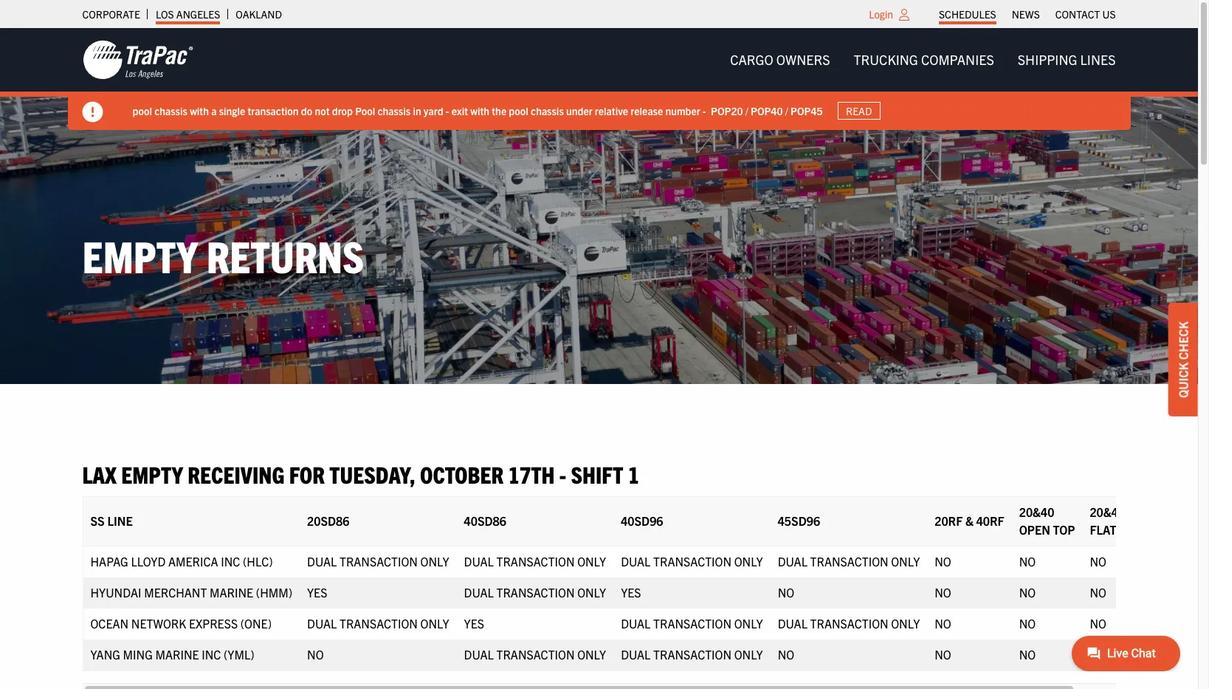 Task type: vqa. For each thing, say whether or not it's contained in the screenshot.


Task type: describe. For each thing, give the bounding box(es) containing it.
1 / from the left
[[746, 104, 749, 117]]

yang ming marine inc (yml)
[[90, 647, 254, 662]]

(yml)
[[224, 647, 254, 662]]

trucking companies link
[[842, 45, 1007, 75]]

cargo owners
[[731, 51, 831, 68]]

2 horizontal spatial -
[[703, 104, 707, 117]]

inc for (yml)
[[202, 647, 221, 662]]

2 / from the left
[[786, 104, 789, 117]]

pool chassis with a single transaction  do not drop pool chassis in yard -  exit with the pool chassis under relative release number -  pop20 / pop40 / pop45
[[133, 104, 823, 117]]

hyundai
[[90, 585, 141, 600]]

news link
[[1012, 4, 1041, 24]]

hyundai merchant marine (hmm)
[[90, 585, 293, 600]]

line
[[107, 513, 133, 528]]

contact us link
[[1056, 4, 1116, 24]]

corporate
[[82, 7, 140, 21]]

lines
[[1081, 51, 1116, 68]]

quick
[[1177, 362, 1191, 398]]

shipping lines link
[[1007, 45, 1128, 75]]

marine for ming
[[155, 647, 199, 662]]

2 chassis from the left
[[378, 104, 411, 117]]

1 pool from the left
[[133, 104, 152, 117]]

2 with from the left
[[471, 104, 490, 117]]

corporate link
[[82, 4, 140, 24]]

read link
[[838, 102, 881, 120]]

under
[[567, 104, 593, 117]]

release
[[631, 104, 663, 117]]

40sd96
[[621, 513, 664, 528]]

2 horizontal spatial yes
[[621, 585, 642, 600]]

network
[[131, 616, 186, 631]]

merchant
[[144, 585, 207, 600]]

news
[[1012, 7, 1041, 21]]

los angeles image
[[82, 39, 193, 81]]

angeles
[[176, 7, 220, 21]]

ss line
[[90, 513, 133, 528]]

los angeles link
[[156, 4, 220, 24]]

receiving
[[188, 460, 285, 489]]

ming
[[123, 647, 153, 662]]

pop20
[[711, 104, 743, 117]]

contact us
[[1056, 7, 1116, 21]]

los angeles
[[156, 7, 220, 21]]

not
[[315, 104, 330, 117]]

the
[[492, 104, 507, 117]]

shipping
[[1018, 51, 1078, 68]]

oakland
[[236, 7, 282, 21]]

transaction
[[248, 104, 299, 117]]

20&40 flat rack
[[1091, 504, 1151, 537]]

yard
[[424, 104, 444, 117]]

contact
[[1056, 7, 1101, 21]]

(one)
[[241, 616, 272, 631]]

(hmm)
[[256, 585, 293, 600]]

quick check link
[[1169, 303, 1199, 416]]

shift
[[571, 460, 624, 489]]

1 horizontal spatial -
[[560, 460, 567, 489]]

0 horizontal spatial yes
[[307, 585, 328, 600]]

&
[[966, 513, 974, 528]]

3 chassis from the left
[[531, 104, 564, 117]]

17th
[[509, 460, 555, 489]]

pool
[[355, 104, 375, 117]]

owners
[[777, 51, 831, 68]]

trucking companies
[[854, 51, 995, 68]]

1
[[628, 460, 640, 489]]

america
[[168, 554, 218, 569]]

empty returns
[[82, 228, 364, 282]]

20rf & 40rf
[[935, 513, 1005, 528]]

top
[[1054, 522, 1076, 537]]

tuesday,
[[330, 460, 416, 489]]

pop45
[[791, 104, 823, 117]]

companies
[[922, 51, 995, 68]]

shipping lines
[[1018, 51, 1116, 68]]

read
[[847, 104, 873, 117]]

number
[[666, 104, 701, 117]]

0 horizontal spatial -
[[446, 104, 449, 117]]

lax
[[82, 460, 117, 489]]

in
[[413, 104, 422, 117]]

hapag
[[90, 554, 128, 569]]



Task type: locate. For each thing, give the bounding box(es) containing it.
with left a
[[190, 104, 209, 117]]

open
[[1020, 522, 1051, 537]]

banner
[[0, 28, 1210, 130]]

2 pool from the left
[[509, 104, 529, 117]]

20sd86
[[307, 513, 350, 528]]

flat
[[1091, 522, 1117, 537]]

pool
[[133, 104, 152, 117], [509, 104, 529, 117]]

0 horizontal spatial pool
[[133, 104, 152, 117]]

exit
[[452, 104, 468, 117]]

empty
[[82, 228, 198, 282]]

chassis left under
[[531, 104, 564, 117]]

- right 17th at the bottom left
[[560, 460, 567, 489]]

ocean
[[90, 616, 129, 631]]

login link
[[870, 7, 894, 21]]

lax empty receiving           for tuesday, october 17th              - shift 1
[[82, 460, 640, 489]]

20&40 up flat
[[1091, 504, 1126, 519]]

rack
[[1120, 522, 1151, 537]]

solid image
[[82, 102, 103, 123]]

login
[[870, 7, 894, 21]]

menu bar up shipping
[[932, 4, 1124, 24]]

marine up 'express'
[[210, 585, 253, 600]]

chassis left in
[[378, 104, 411, 117]]

40sd86
[[464, 513, 507, 528]]

1 horizontal spatial pool
[[509, 104, 529, 117]]

relative
[[595, 104, 629, 117]]

us
[[1103, 7, 1116, 21]]

menu bar containing cargo owners
[[719, 45, 1128, 75]]

quick check
[[1177, 321, 1191, 398]]

0 vertical spatial inc
[[221, 554, 240, 569]]

ss
[[90, 513, 105, 528]]

20rf
[[935, 513, 963, 528]]

/ left the 'pop45'
[[786, 104, 789, 117]]

do
[[301, 104, 313, 117]]

single
[[219, 104, 245, 117]]

pool right the on the left top of the page
[[509, 104, 529, 117]]

dual transaction only
[[307, 554, 450, 569], [464, 554, 607, 569], [621, 554, 764, 569], [778, 554, 921, 569], [464, 585, 607, 600], [307, 616, 450, 631], [621, 616, 764, 631], [778, 616, 921, 631], [464, 647, 607, 662], [621, 647, 764, 662]]

no
[[935, 554, 952, 569], [1020, 554, 1036, 569], [1091, 554, 1107, 569], [778, 585, 795, 600], [935, 585, 952, 600], [1020, 585, 1036, 600], [1091, 585, 1107, 600], [935, 616, 952, 631], [1020, 616, 1036, 631], [1091, 616, 1107, 631], [307, 647, 324, 662], [778, 647, 795, 662], [935, 647, 952, 662], [1020, 647, 1036, 662], [1091, 647, 1107, 662]]

40rf
[[977, 513, 1005, 528]]

transaction
[[340, 554, 418, 569], [497, 554, 575, 569], [654, 554, 732, 569], [811, 554, 889, 569], [497, 585, 575, 600], [340, 616, 418, 631], [654, 616, 732, 631], [811, 616, 889, 631], [497, 647, 575, 662], [654, 647, 732, 662]]

schedules link
[[940, 4, 997, 24]]

check
[[1177, 321, 1191, 359]]

cargo owners link
[[719, 45, 842, 75]]

pool right 'solid' icon
[[133, 104, 152, 117]]

ocean network express (one)
[[90, 616, 272, 631]]

inc for (hlc)
[[221, 554, 240, 569]]

2 20&40 from the left
[[1091, 504, 1126, 519]]

inc
[[221, 554, 240, 569], [202, 647, 221, 662]]

yang
[[90, 647, 120, 662]]

marine down ocean network express (one)
[[155, 647, 199, 662]]

/ left the pop40
[[746, 104, 749, 117]]

returns
[[207, 228, 364, 282]]

1 horizontal spatial chassis
[[378, 104, 411, 117]]

20&40 inside 20&40 flat rack
[[1091, 504, 1126, 519]]

45sd96
[[778, 513, 821, 528]]

1 with from the left
[[190, 104, 209, 117]]

menu bar
[[932, 4, 1124, 24], [719, 45, 1128, 75]]

schedules
[[940, 7, 997, 21]]

2 horizontal spatial chassis
[[531, 104, 564, 117]]

0 horizontal spatial /
[[746, 104, 749, 117]]

inc left (hlc)
[[221, 554, 240, 569]]

hapag lloyd america inc (hlc)
[[90, 554, 273, 569]]

1 vertical spatial inc
[[202, 647, 221, 662]]

los
[[156, 7, 174, 21]]

with
[[190, 104, 209, 117], [471, 104, 490, 117]]

20&40 for open
[[1020, 504, 1055, 519]]

pop40
[[751, 104, 783, 117]]

with left the on the left top of the page
[[471, 104, 490, 117]]

oakland link
[[236, 4, 282, 24]]

1 horizontal spatial with
[[471, 104, 490, 117]]

trucking
[[854, 51, 919, 68]]

/
[[746, 104, 749, 117], [786, 104, 789, 117]]

- right number
[[703, 104, 707, 117]]

a
[[211, 104, 217, 117]]

drop
[[332, 104, 353, 117]]

0 horizontal spatial marine
[[155, 647, 199, 662]]

20&40 up open
[[1020, 504, 1055, 519]]

menu bar containing schedules
[[932, 4, 1124, 24]]

for
[[289, 460, 325, 489]]

marine for merchant
[[210, 585, 253, 600]]

0 horizontal spatial with
[[190, 104, 209, 117]]

menu bar down light image
[[719, 45, 1128, 75]]

1 vertical spatial menu bar
[[719, 45, 1128, 75]]

inc left (yml)
[[202, 647, 221, 662]]

0 vertical spatial marine
[[210, 585, 253, 600]]

0 horizontal spatial 20&40
[[1020, 504, 1055, 519]]

1 horizontal spatial /
[[786, 104, 789, 117]]

chassis
[[154, 104, 188, 117], [378, 104, 411, 117], [531, 104, 564, 117]]

(hlc)
[[243, 554, 273, 569]]

0 horizontal spatial chassis
[[154, 104, 188, 117]]

-
[[446, 104, 449, 117], [703, 104, 707, 117], [560, 460, 567, 489]]

1 horizontal spatial yes
[[464, 616, 485, 631]]

1 horizontal spatial marine
[[210, 585, 253, 600]]

yes
[[307, 585, 328, 600], [621, 585, 642, 600], [464, 616, 485, 631]]

20&40
[[1020, 504, 1055, 519], [1091, 504, 1126, 519]]

express
[[189, 616, 238, 631]]

1 chassis from the left
[[154, 104, 188, 117]]

20&40 open top
[[1020, 504, 1076, 537]]

- left exit
[[446, 104, 449, 117]]

20&40 for flat
[[1091, 504, 1126, 519]]

chassis left a
[[154, 104, 188, 117]]

lloyd
[[131, 554, 166, 569]]

1 vertical spatial marine
[[155, 647, 199, 662]]

marine
[[210, 585, 253, 600], [155, 647, 199, 662]]

0 vertical spatial menu bar
[[932, 4, 1124, 24]]

20&40 inside 20&40 open top
[[1020, 504, 1055, 519]]

light image
[[900, 9, 910, 21]]

october
[[420, 460, 504, 489]]

1 horizontal spatial 20&40
[[1091, 504, 1126, 519]]

1 20&40 from the left
[[1020, 504, 1055, 519]]

banner containing cargo owners
[[0, 28, 1210, 130]]

cargo
[[731, 51, 774, 68]]

empty
[[121, 460, 183, 489]]

dual
[[307, 554, 337, 569], [464, 554, 494, 569], [621, 554, 651, 569], [778, 554, 808, 569], [464, 585, 494, 600], [307, 616, 337, 631], [621, 616, 651, 631], [778, 616, 808, 631], [464, 647, 494, 662], [621, 647, 651, 662]]



